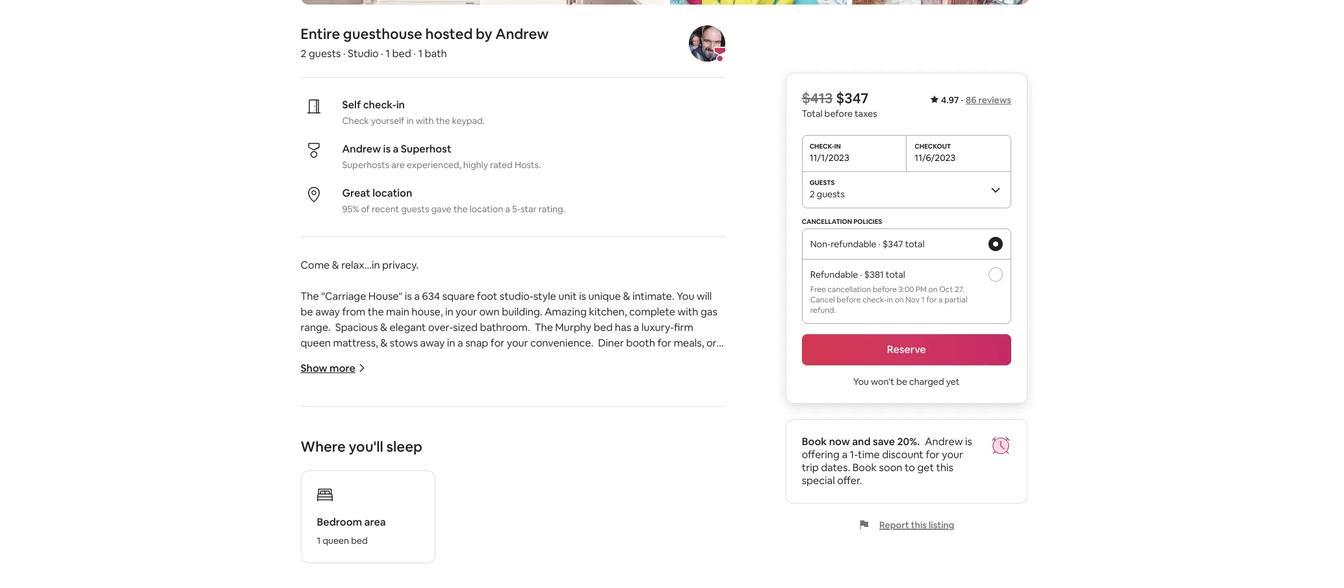Task type: vqa. For each thing, say whether or not it's contained in the screenshot.
"home" in Type Of Place A Home All To Yourself.
no



Task type: locate. For each thing, give the bounding box(es) containing it.
:) inside a short hop from toronto, dufferin county has all you need for a relaxing getaway!  come & see :)
[[330, 399, 336, 413]]

1 vertical spatial are
[[363, 446, 378, 459]]

from up spacious
[[342, 305, 365, 319]]

1 vertical spatial come
[[695, 383, 724, 397]]

check- up yourself
[[363, 98, 396, 112]]

$347 inside $413 $347 total before taxes
[[836, 89, 869, 107]]

with inside the "carriage house" is a 634 square foot studio-style unit is unique & intimate. you will be away from the main house, in your own building. amazing kitchen, complete with gas range.  spacious & elegant over-sized bathroom.  the murphy bed has a luxury-firm queen mattress, & stows away in a snap for your convenience.  diner booth for meals, or working at home!
[[678, 305, 698, 319]]

vibe.
[[332, 461, 354, 475]]

0 vertical spatial -
[[301, 524, 305, 537]]

total
[[906, 239, 925, 250], [886, 269, 906, 281]]

the left the "carriage"
[[507, 493, 525, 506]]

from inside the "carriage house" is a 634 square foot studio-style unit is unique & intimate. you will be away from the main house, in your own building. amazing kitchen, complete with gas range.  spacious & elegant over-sized bathroom.  the murphy bed has a luxury-firm queen mattress, & stows away in a snap for your convenience.  diner booth for meals, or working at home!
[[342, 305, 365, 319]]

with up and
[[388, 555, 408, 569]]

non-refundable · $347 total
[[811, 239, 925, 250]]

a inside great location 95% of recent guests gave the location a 5-star rating.
[[505, 203, 510, 215]]

total up '3:00'
[[886, 269, 906, 281]]

they
[[506, 446, 528, 459]]

the inside "self check-in check yourself in with the keypad."
[[436, 115, 450, 127]]

with
[[416, 115, 434, 127], [678, 305, 698, 319], [388, 555, 408, 569]]

total up pm at right
[[906, 239, 925, 250]]

check
[[342, 115, 369, 127]]

1 horizontal spatial are
[[363, 446, 378, 459]]

you inside the -50" 4k smart tv with choice to use: rogers ignite 4k cable tv, crave tv, netflix and amazon prime tv!  and if you want to use your own devices, no sweat.  the wi-f
[[423, 571, 441, 574]]

a inside most people are pleasantly surprised when they walk in!  it has a warm, welcoming and classy vibe.  why don't you pop in, and let us know if you agree? :)
[[597, 446, 602, 459]]

at down the mattress,
[[341, 352, 351, 366]]

has inside a short hop from toronto, dufferin county has all you need for a relaxing getaway!  come & see :)
[[505, 383, 522, 397]]

area
[[364, 516, 386, 530]]

2 vertical spatial bed
[[351, 535, 368, 547]]

hop
[[338, 383, 357, 397]]

1 horizontal spatial book
[[853, 462, 877, 475]]

and right in,
[[464, 461, 482, 475]]

book
[[802, 436, 827, 449], [853, 462, 877, 475]]

you right all
[[536, 383, 554, 397]]

0 vertical spatial bed
[[392, 47, 411, 60]]

book left the now
[[802, 436, 827, 449]]

0 horizontal spatial away
[[315, 305, 340, 319]]

hosted
[[425, 25, 473, 43]]

some
[[344, 493, 370, 506]]

1 vertical spatial with
[[678, 305, 698, 319]]

bedroom
[[317, 516, 362, 530]]

· left $381
[[861, 269, 863, 281]]

0 horizontal spatial this
[[911, 520, 927, 532]]

1 horizontal spatial this
[[937, 462, 954, 475]]

in up "tv"
[[380, 524, 388, 537]]

1 horizontal spatial will
[[697, 290, 712, 303]]

has
[[615, 321, 631, 335], [505, 383, 522, 397], [578, 446, 594, 459]]

guests inside great location 95% of recent guests gave the location a 5-star rating.
[[401, 203, 429, 215]]

"carriage
[[321, 290, 366, 303]]

show more button
[[301, 362, 366, 376]]

welcoming
[[636, 446, 689, 459]]

your up the sized
[[456, 305, 477, 319]]

1 vertical spatial check-
[[863, 295, 887, 306]]

your down the rogers
[[501, 571, 522, 574]]

by andrew
[[476, 25, 549, 43]]

1 vertical spatial queen
[[323, 535, 349, 547]]

1 horizontal spatial of
[[372, 493, 382, 506]]

from
[[342, 305, 365, 319], [359, 383, 382, 397]]

1 horizontal spatial 2
[[810, 189, 815, 200]]

and
[[393, 571, 413, 574]]

no
[[588, 571, 600, 574]]

0 horizontal spatial be
[[301, 305, 313, 319]]

:) down warm,
[[603, 461, 609, 475]]

guests left gave
[[401, 203, 429, 215]]

be up range.
[[301, 305, 313, 319]]

andrew up get
[[925, 436, 963, 449]]

- for 50"
[[303, 555, 307, 569]]

1 inside bedroom area 1 queen bed
[[317, 535, 321, 547]]

unique
[[588, 290, 621, 303]]

at right find
[[495, 493, 504, 506]]

1 vertical spatial at
[[495, 493, 504, 506]]

a up booth
[[634, 321, 639, 335]]

book left soon
[[853, 462, 877, 475]]

is up main
[[405, 290, 412, 303]]

queen
[[301, 337, 331, 350], [323, 535, 349, 547]]

book now and save 20%.
[[802, 436, 920, 449]]

main
[[386, 305, 409, 319]]

for inside andrew is offering a 1-time discount for your trip dates. book soon to get this special offer.
[[926, 449, 940, 462]]

snap
[[466, 337, 488, 350]]

location left 5-
[[470, 203, 503, 215]]

pleasantly
[[380, 446, 429, 459]]

1 horizontal spatial with
[[416, 115, 434, 127]]

1 horizontal spatial :)
[[603, 461, 609, 475]]

to up want
[[445, 555, 455, 569]]

0 horizontal spatial bed
[[351, 535, 368, 547]]

1 horizontal spatial guests
[[401, 203, 429, 215]]

- inside the -50" 4k smart tv with choice to use: rogers ignite 4k cable tv, crave tv, netflix and amazon prime tv!  and if you want to use your own devices, no sweat.  the wi-f
[[303, 555, 307, 569]]

· left "86"
[[961, 94, 964, 106]]

superhost
[[401, 142, 451, 156]]

0 vertical spatial you
[[677, 290, 695, 303]]

0 vertical spatial will
[[697, 290, 712, 303]]

away down over-
[[420, 337, 445, 350]]

hosts.
[[515, 159, 541, 171]]

0 horizontal spatial 2
[[301, 47, 306, 60]]

& left relax...in
[[332, 259, 339, 272]]

check- right self
[[348, 524, 380, 537]]

0 horizontal spatial with
[[388, 555, 408, 569]]

a left relaxing
[[599, 383, 605, 397]]

2 horizontal spatial has
[[615, 321, 631, 335]]

a left 5-
[[505, 203, 510, 215]]

own
[[479, 305, 500, 319], [524, 571, 545, 574]]

book inside andrew is offering a 1-time discount for your trip dates. book soon to get this special offer.
[[853, 462, 877, 475]]

has inside most people are pleasantly surprised when they walk in!  it has a warm, welcoming and classy vibe.  why don't you pop in, and let us know if you agree? :)
[[578, 446, 594, 459]]

a left partial
[[939, 295, 943, 306]]

0 horizontal spatial at
[[341, 352, 351, 366]]

smart
[[340, 555, 369, 569]]

free
[[811, 285, 826, 295]]

andrew for andrew is offering a 1-time discount for your trip dates. book soon to get this special offer.
[[925, 436, 963, 449]]

0 vertical spatial if
[[540, 461, 547, 475]]

0 horizontal spatial come
[[301, 259, 330, 272]]

1 vertical spatial $347
[[883, 239, 904, 250]]

come
[[301, 259, 330, 272], [695, 383, 724, 397]]

wi-
[[659, 571, 673, 574]]

cancellation
[[828, 285, 871, 295]]

1 horizontal spatial on
[[929, 285, 938, 295]]

0 vertical spatial 2
[[301, 47, 306, 60]]

2 inside entire guesthouse hosted by andrew 2 guests · studio · 1 bed · 1 bath
[[301, 47, 306, 60]]

the left keypad.
[[436, 115, 450, 127]]

a left 1-
[[842, 449, 848, 462]]

guests inside entire guesthouse hosted by andrew 2 guests · studio · 1 bed · 1 bath
[[309, 47, 341, 60]]

gave
[[431, 203, 452, 215]]

total
[[802, 108, 823, 120]]

you down in!
[[549, 461, 566, 475]]

on right pm at right
[[929, 285, 938, 295]]

studio-
[[500, 290, 533, 303]]

1 horizontal spatial come
[[695, 383, 724, 397]]

you up firm
[[677, 290, 695, 303]]

total inside refundable · $381 total free cancellation before 3:00 pm on oct 27. cancel before check-in on nov 1 for a partial refund.
[[886, 269, 906, 281]]

on left the 'nov'
[[895, 295, 904, 306]]

4k
[[325, 555, 338, 569], [544, 555, 557, 569]]

guests for location
[[401, 203, 429, 215]]

& left the "see"
[[301, 399, 308, 413]]

dufferin
[[427, 383, 466, 397]]

policies
[[854, 218, 883, 226]]

the right gave
[[453, 203, 468, 215]]

let
[[485, 461, 497, 475]]

for inside refundable · $381 total free cancellation before 3:00 pm on oct 27. cancel before check-in on nov 1 for a partial refund.
[[927, 295, 937, 306]]

1 4k from the left
[[325, 555, 338, 569]]

2 horizontal spatial are
[[391, 159, 405, 171]]

1 horizontal spatial away
[[420, 337, 445, 350]]

4k up amazon
[[325, 555, 338, 569]]

a left warm,
[[597, 446, 602, 459]]

0 horizontal spatial book
[[802, 436, 827, 449]]

0 vertical spatial location
[[373, 186, 412, 200]]

yourself
[[371, 115, 405, 127]]

4.97
[[942, 94, 959, 106]]

of right 95%
[[361, 203, 370, 215]]

you inside the "carriage house" is a 634 square foot studio-style unit is unique & intimate. you will be away from the main house, in your own building. amazing kitchen, complete with gas range.  spacious & elegant over-sized bathroom.  the murphy bed has a luxury-firm queen mattress, & stows away in a snap for your convenience.  diner booth for meals, or working at home!
[[677, 290, 695, 303]]

2 horizontal spatial bed
[[594, 321, 613, 335]]

clean and classy spacious shower stall :)  large upper shower head, & a hand-held spray head for convenience. image
[[301, 0, 665, 4]]

if down walk
[[540, 461, 547, 475]]

-50" 4k smart tv with choice to use: rogers ignite 4k cable tv, crave tv, netflix and amazon prime tv!  and if you want to use your own devices, no sweat.  the wi-f
[[301, 555, 718, 574]]

2 vertical spatial guests
[[401, 203, 429, 215]]

0 horizontal spatial :)
[[330, 399, 336, 413]]

bathroom.
[[480, 321, 530, 335]]

1 horizontal spatial you
[[854, 376, 869, 388]]

this
[[937, 462, 954, 475], [911, 520, 927, 532]]

for right 20%.
[[926, 449, 940, 462]]

1 horizontal spatial has
[[578, 446, 594, 459]]

is
[[383, 142, 391, 156], [405, 290, 412, 303], [579, 290, 586, 303], [966, 436, 973, 449]]

2 vertical spatial the
[[368, 305, 384, 319]]

why
[[359, 461, 380, 475]]

0 vertical spatial $347
[[836, 89, 869, 107]]

1 horizontal spatial be
[[897, 376, 908, 388]]

or
[[707, 337, 717, 350]]

None radio
[[989, 237, 1003, 252]]

a left 634
[[414, 290, 420, 303]]

check- down $381
[[863, 295, 887, 306]]

over-
[[428, 321, 453, 335]]

1 vertical spatial to
[[445, 555, 455, 569]]

this inside andrew is offering a 1-time discount for your trip dates. book soon to get this special offer.
[[937, 462, 954, 475]]

0 vertical spatial are
[[391, 159, 405, 171]]

1 vertical spatial book
[[853, 462, 877, 475]]

4k up devices,
[[544, 555, 557, 569]]

is right 20%.
[[966, 436, 973, 449]]

1 vertical spatial total
[[886, 269, 906, 281]]

1 vertical spatial has
[[505, 383, 522, 397]]

:) right the "see"
[[330, 399, 336, 413]]

you right features
[[437, 493, 454, 506]]

relax...in
[[341, 259, 380, 272]]

at inside the "carriage house" is a 634 square foot studio-style unit is unique & intimate. you will be away from the main house, in your own building. amazing kitchen, complete with gas range.  spacious & elegant over-sized bathroom.  the murphy bed has a luxury-firm queen mattress, & stows away in a snap for your convenience.  diner booth for meals, or working at home!
[[341, 352, 351, 366]]

will
[[697, 290, 712, 303], [456, 493, 472, 506]]

2 vertical spatial to
[[469, 571, 480, 574]]

1 vertical spatial guests
[[817, 189, 845, 200]]

0 vertical spatial andrew
[[342, 142, 381, 156]]

1 horizontal spatial tv,
[[637, 555, 652, 569]]

0 vertical spatial of
[[361, 203, 370, 215]]

in up over-
[[445, 305, 453, 319]]

andrew up the superhosts
[[342, 142, 381, 156]]

0 horizontal spatial has
[[505, 383, 522, 397]]

at
[[341, 352, 351, 366], [495, 493, 504, 506]]

2 up cancellation
[[810, 189, 815, 200]]

with up the superhost
[[416, 115, 434, 127]]

is right unit
[[579, 290, 586, 303]]

is up the superhosts
[[383, 142, 391, 156]]

1 horizontal spatial bed
[[392, 47, 411, 60]]

come up "carriage
[[301, 259, 330, 272]]

tv,
[[589, 555, 604, 569], [637, 555, 652, 569]]

if inside most people are pleasantly surprised when they walk in!  it has a warm, welcoming and classy vibe.  why don't you pop in, and let us know if you agree? :)
[[540, 461, 547, 475]]

0 horizontal spatial if
[[415, 571, 421, 574]]

0 vertical spatial queen
[[301, 337, 331, 350]]

you inside a short hop from toronto, dufferin county has all you need for a relaxing getaway!  come & see :)
[[536, 383, 554, 397]]

refund.
[[811, 306, 836, 316]]

& right 'unique'
[[623, 290, 630, 303]]

see
[[310, 399, 328, 413]]

will inside the "carriage house" is a 634 square foot studio-style unit is unique & intimate. you will be away from the main house, in your own building. amazing kitchen, complete with gas range.  spacious & elegant over-sized bathroom.  the murphy bed has a luxury-firm queen mattress, & stows away in a snap for your convenience.  diner booth for meals, or working at home!
[[697, 290, 712, 303]]

0 horizontal spatial you
[[677, 290, 695, 303]]

0 horizontal spatial guests
[[309, 47, 341, 60]]

the left wi-
[[638, 571, 657, 574]]

0 vertical spatial away
[[315, 305, 340, 319]]

for right need at the bottom of page
[[583, 383, 597, 397]]

1 horizontal spatial if
[[540, 461, 547, 475]]

if down choice
[[415, 571, 421, 574]]

carriage
[[527, 493, 568, 506]]

andrew is a superhost. learn more about andrew. image
[[689, 25, 725, 62], [689, 25, 725, 62]]

with inside "self check-in check yourself in with the keypad."
[[416, 115, 434, 127]]

your right get
[[942, 449, 964, 462]]

away up range.
[[315, 305, 340, 319]]

0 vertical spatial be
[[301, 305, 313, 319]]

queen down range.
[[301, 337, 331, 350]]

to down use:
[[469, 571, 480, 574]]

1 vertical spatial the
[[453, 203, 468, 215]]

the down house"
[[368, 305, 384, 319]]

0 vertical spatial at
[[341, 352, 351, 366]]

now
[[829, 436, 850, 449]]

1 horizontal spatial location
[[470, 203, 503, 215]]

0 vertical spatial own
[[479, 305, 500, 319]]

3:00
[[899, 285, 915, 295]]

1 horizontal spatial own
[[524, 571, 545, 574]]

are down the superhost
[[391, 159, 405, 171]]

self
[[328, 524, 345, 537]]

1 vertical spatial :)
[[603, 461, 609, 475]]

self
[[342, 98, 361, 112]]

will up gas
[[697, 290, 712, 303]]

style
[[533, 290, 556, 303]]

andrew is offering a 1-time discount for your trip dates. book soon to get this special offer.
[[802, 436, 973, 488]]

guests for guesthouse
[[309, 47, 341, 60]]

0 horizontal spatial andrew
[[342, 142, 381, 156]]

for left oct
[[927, 295, 937, 306]]

you left "pop" at the bottom of page
[[410, 461, 427, 475]]

of inside great location 95% of recent guests gave the location a 5-star rating.
[[361, 203, 370, 215]]

bed down guesthouse
[[392, 47, 411, 60]]

bed down kitchen,
[[594, 321, 613, 335]]

& inside a short hop from toronto, dufferin county has all you need for a relaxing getaway!  come & see :)
[[301, 399, 308, 413]]

walk
[[530, 446, 551, 459]]

for inside a short hop from toronto, dufferin county has all you need for a relaxing getaway!  come & see :)
[[583, 383, 597, 397]]

0 vertical spatial from
[[342, 305, 365, 319]]

a down yourself
[[393, 142, 399, 156]]

guests inside popup button
[[817, 189, 845, 200]]

guests down the entire
[[309, 47, 341, 60]]

0 vertical spatial the
[[436, 115, 450, 127]]

has up diner on the left bottom
[[615, 321, 631, 335]]

0 vertical spatial has
[[615, 321, 631, 335]]

0 horizontal spatial $347
[[836, 89, 869, 107]]

1 vertical spatial own
[[524, 571, 545, 574]]

2 horizontal spatial guests
[[817, 189, 845, 200]]

the inside the -50" 4k smart tv with choice to use: rogers ignite 4k cable tv, crave tv, netflix and amazon prime tv!  and if you want to use your own devices, no sweat.  the wi-f
[[638, 571, 657, 574]]

1 down guesthouse
[[386, 47, 390, 60]]

guests up cancellation
[[817, 189, 845, 200]]

check- inside "self check-in check yourself in with the keypad."
[[363, 98, 396, 112]]

1 up 50"
[[317, 535, 321, 547]]

0 vertical spatial guests
[[309, 47, 341, 60]]

booth
[[626, 337, 655, 350]]

andrew inside andrew is a superhost superhosts are experienced, highly rated hosts.
[[342, 142, 381, 156]]

2 down the entire
[[301, 47, 306, 60]]

house"
[[368, 290, 403, 303]]

the inside great location 95% of recent guests gave the location a 5-star rating.
[[453, 203, 468, 215]]

and inside the -50" 4k smart tv with choice to use: rogers ignite 4k cable tv, crave tv, netflix and amazon prime tv!  and if you want to use your own devices, no sweat.  the wi-f
[[688, 555, 706, 569]]

& left "stows"
[[380, 337, 388, 350]]

your down bathroom.
[[507, 337, 528, 350]]

0 horizontal spatial the
[[368, 305, 384, 319]]

0 horizontal spatial will
[[456, 493, 472, 506]]

a inside a short hop from toronto, dufferin county has all you need for a relaxing getaway!  come & see :)
[[599, 383, 605, 397]]

1 horizontal spatial 4k
[[544, 555, 557, 569]]

for down luxury- on the bottom
[[658, 337, 672, 350]]

own down ignite
[[524, 571, 545, 574]]

None radio
[[989, 268, 1003, 282]]

1 vertical spatial of
[[372, 493, 382, 506]]

-
[[301, 524, 305, 537], [303, 555, 307, 569]]

1 vertical spatial -
[[303, 555, 307, 569]]

andrew is a superhost superhosts are experienced, highly rated hosts.
[[342, 142, 541, 171]]

1 vertical spatial be
[[897, 376, 908, 388]]

2 inside popup button
[[810, 189, 815, 200]]

- up amazon
[[303, 555, 307, 569]]

1 vertical spatial 2
[[810, 189, 815, 200]]

1 vertical spatial will
[[456, 493, 472, 506]]

tv, right the crave
[[637, 555, 652, 569]]

andrew inside andrew is offering a 1-time discount for your trip dates. book soon to get this special offer.
[[925, 436, 963, 449]]

1 vertical spatial from
[[359, 383, 382, 397]]

& down main
[[380, 321, 387, 335]]

superhosts
[[342, 159, 389, 171]]

2 vertical spatial with
[[388, 555, 408, 569]]

2 4k from the left
[[544, 555, 557, 569]]

to left get
[[905, 462, 915, 475]]

convenience.
[[530, 337, 594, 350]]

are up why
[[363, 446, 378, 459]]

great
[[342, 186, 370, 200]]

of right the some
[[372, 493, 382, 506]]

2 tv, from the left
[[637, 555, 652, 569]]

1 horizontal spatial the
[[436, 115, 450, 127]]

2 horizontal spatial with
[[678, 305, 698, 319]]

in right yourself
[[407, 115, 414, 127]]

2 vertical spatial check-
[[348, 524, 380, 537]]

luxury-
[[642, 321, 674, 335]]

2 vertical spatial are
[[326, 493, 341, 506]]



Task type: describe. For each thing, give the bounding box(es) containing it.
your inside andrew is offering a 1-time discount for your trip dates. book soon to get this special offer.
[[942, 449, 964, 462]]

yet
[[947, 376, 960, 388]]

0 vertical spatial book
[[802, 436, 827, 449]]

report this listing
[[880, 520, 955, 532]]

pm
[[916, 285, 927, 295]]

county
[[468, 383, 503, 397]]

for down bathroom.
[[491, 337, 505, 350]]

andrew for andrew is a superhost superhosts are experienced, highly rated hosts.
[[342, 142, 381, 156]]

here
[[301, 493, 324, 506]]

0 vertical spatial come
[[301, 259, 330, 272]]

86 reviews button
[[966, 94, 1012, 106]]

airbnb has rolled out a new cleaning protocol, & we were way ahead of the game!  we had committed to these high standards early on, & are happy to have blazed this trail to keep you safe.
we have a 24 hour minimum in between our guests.

we got this! image
[[670, 0, 847, 4]]

cable
[[559, 555, 587, 569]]

to inside andrew is offering a 1-time discount for your trip dates. book soon to get this special offer.
[[905, 462, 915, 475]]

come inside a short hop from toronto, dufferin county has all you need for a relaxing getaway!  come & see :)
[[695, 383, 724, 397]]

refundable
[[831, 239, 877, 250]]

bed inside entire guesthouse hosted by andrew 2 guests · studio · 1 bed · 1 bath
[[392, 47, 411, 60]]

95%
[[342, 203, 359, 215]]

prime
[[342, 571, 370, 574]]

1 vertical spatial you
[[854, 376, 869, 388]]

most people are pleasantly surprised when they walk in!  it has a warm, welcoming and classy vibe.  why don't you pop in, and let us know if you agree? :)
[[301, 446, 711, 475]]

in up yourself
[[396, 98, 405, 112]]

1 left bath
[[418, 47, 423, 60]]

building.
[[502, 305, 542, 319]]

soon
[[880, 462, 903, 475]]

before inside $413 $347 total before taxes
[[825, 108, 853, 120]]

listing
[[929, 520, 955, 532]]

getaway!
[[647, 383, 690, 397]]

be inside the "carriage house" is a 634 square foot studio-style unit is unique & intimate. you will be away from the main house, in your own building. amazing kitchen, complete with gas range.  spacious & elegant over-sized bathroom.  the murphy bed has a luxury-firm queen mattress, & stows away in a snap for your convenience.  diner booth for meals, or working at home!
[[301, 305, 313, 319]]

1 tv, from the left
[[589, 555, 604, 569]]

is inside andrew is offering a 1-time discount for your trip dates. book soon to get this special offer.
[[966, 436, 973, 449]]

come & relax...in privacy.
[[301, 259, 419, 272]]

a inside andrew is offering a 1-time discount for your trip dates. book soon to get this special offer.
[[842, 449, 848, 462]]

self check-in check yourself in with the keypad.
[[342, 98, 485, 127]]

studio
[[348, 47, 379, 60]]

and right welcoming
[[691, 446, 709, 459]]

discount
[[883, 449, 924, 462]]

$381
[[865, 269, 884, 281]]

an oversized kitchen, for this size of unit! it's armed with enough of the basic tools and utensils, to go ahead and get creative with that gas range and oven!
or you can warm up your take-out in the microwave, whatever works ;)
also, dishwasher. image
[[852, 0, 1029, 4]]

spacious
[[335, 321, 378, 335]]

don't
[[383, 461, 408, 475]]

home!
[[353, 352, 383, 366]]

1 inside refundable · $381 total free cancellation before 3:00 pm on oct 27. cancel before check-in on nov 1 for a partial refund.
[[922, 295, 925, 306]]

your inside the -50" 4k smart tv with choice to use: rogers ignite 4k cable tv, crave tv, netflix and amazon prime tv!  and if you want to use your own devices, no sweat.  the wi-f
[[501, 571, 522, 574]]

complete
[[629, 305, 675, 319]]

recent
[[372, 203, 399, 215]]

0 horizontal spatial on
[[895, 295, 904, 306]]

a short hop from toronto, dufferin county has all you need for a relaxing getaway!  come & see :)
[[301, 383, 726, 413]]

own inside the -50" 4k smart tv with choice to use: rogers ignite 4k cable tv, crave tv, netflix and amazon prime tv!  and if you want to use your own devices, no sweat.  the wi-f
[[524, 571, 545, 574]]

0 horizontal spatial are
[[326, 493, 341, 506]]

use:
[[457, 555, 476, 569]]

86
[[966, 94, 977, 106]]

check- inside refundable · $381 total free cancellation before 3:00 pm on oct 27. cancel before check-in on nov 1 for a partial refund.
[[863, 295, 887, 306]]

27.
[[955, 285, 965, 295]]

2 guests
[[810, 189, 845, 200]]

are inside andrew is a superhost superhosts are experienced, highly rated hosts.
[[391, 159, 405, 171]]

the "carriage house" is a 634 square foot studio-style unit is unique & intimate. you will be away from the main house, in your own building. amazing kitchen, complete with gas range.  spacious & elegant over-sized bathroom.  the murphy bed has a luxury-firm queen mattress, & stows away in a snap for your convenience.  diner booth for meals, or working at home!
[[301, 290, 720, 366]]

11/1/2023
[[810, 152, 850, 164]]

is inside andrew is a superhost superhosts are experienced, highly rated hosts.
[[383, 142, 391, 156]]

a up area
[[384, 493, 390, 506]]

oct
[[940, 285, 953, 295]]

a inside refundable · $381 total free cancellation before 3:00 pm on oct 27. cancel before check-in on nov 1 for a partial refund.
[[939, 295, 943, 306]]

$413 $347 total before taxes
[[802, 89, 878, 120]]

the up range.
[[301, 290, 319, 303]]

report this listing button
[[859, 520, 955, 532]]

0 vertical spatial total
[[906, 239, 925, 250]]

if inside the -50" 4k smart tv with choice to use: rogers ignite 4k cable tv, crave tv, netflix and amazon prime tv!  and if you want to use your own devices, no sweat.  the wi-f
[[415, 571, 421, 574]]

murphy
[[555, 321, 591, 335]]

entire guesthouse hosted by andrew 2 guests · studio · 1 bed · 1 bath
[[301, 25, 549, 60]]

range.
[[301, 321, 331, 335]]

where
[[301, 438, 346, 456]]

report
[[880, 520, 910, 532]]

meals,
[[674, 337, 704, 350]]

· right studio
[[381, 47, 383, 60]]

non-
[[811, 239, 831, 250]]

11/6/2023
[[915, 152, 956, 164]]

cancellation policies
[[802, 218, 883, 226]]

the for self check-in
[[436, 115, 450, 127]]

agree?
[[569, 461, 601, 475]]

rated
[[490, 159, 513, 171]]

has inside the "carriage house" is a 634 square foot studio-style unit is unique & intimate. you will be away from the main house, in your own building. amazing kitchen, complete with gas range.  spacious & elegant over-sized bathroom.  the murphy bed has a luxury-firm queen mattress, & stows away in a snap for your convenience.  diner booth for meals, or working at home!
[[615, 321, 631, 335]]

highly
[[463, 159, 488, 171]]

-easy self check-in
[[301, 524, 388, 537]]

· down policies
[[879, 239, 881, 250]]

before down $381
[[873, 285, 897, 295]]

where you'll sleep
[[301, 438, 422, 456]]

queen inside bedroom area 1 queen bed
[[323, 535, 349, 547]]

of for a
[[372, 493, 382, 506]]

a inside andrew is a superhost superhosts are experienced, highly rated hosts.
[[393, 142, 399, 156]]

relaxing
[[607, 383, 645, 397]]

1 vertical spatial location
[[470, 203, 503, 215]]

bed inside the "carriage house" is a 634 square foot studio-style unit is unique & intimate. you will be away from the main house, in your own building. amazing kitchen, complete with gas range.  spacious & elegant over-sized bathroom.  the murphy bed has a luxury-firm queen mattress, & stows away in a snap for your convenience.  diner booth for meals, or working at home!
[[594, 321, 613, 335]]

bed inside bedroom area 1 queen bed
[[351, 535, 368, 547]]

in inside refundable · $381 total free cancellation before 3:00 pm on oct 27. cancel before check-in on nov 1 for a partial refund.
[[887, 295, 893, 306]]

easy
[[304, 524, 326, 537]]

it
[[569, 446, 576, 459]]

rating.
[[539, 203, 565, 215]]

find
[[474, 493, 492, 506]]

more
[[330, 362, 355, 376]]

know
[[512, 461, 538, 475]]

1-
[[850, 449, 858, 462]]

reserve button
[[802, 335, 1012, 366]]

own inside the "carriage house" is a 634 square foot studio-style unit is unique & intimate. you will be away from the main house, in your own building. amazing kitchen, complete with gas range.  spacious & elegant over-sized bathroom.  the murphy bed has a luxury-firm queen mattress, & stows away in a snap for your convenience.  diner booth for meals, or working at home!
[[479, 305, 500, 319]]

diner
[[598, 337, 624, 350]]

most
[[301, 446, 325, 459]]

tv
[[372, 555, 385, 569]]

with inside the -50" 4k smart tv with choice to use: rogers ignite 4k cable tv, crave tv, netflix and amazon prime tv!  and if you want to use your own devices, no sweat.  the wi-f
[[388, 555, 408, 569]]

queen inside the "carriage house" is a 634 square foot studio-style unit is unique & intimate. you will be away from the main house, in your own building. amazing kitchen, complete with gas range.  spacious & elegant over-sized bathroom.  the murphy bed has a luxury-firm queen mattress, & stows away in a snap for your convenience.  diner booth for meals, or working at home!
[[301, 337, 331, 350]]

· inside refundable · $381 total free cancellation before 3:00 pm on oct 27. cancel before check-in on nov 1 for a partial refund.
[[861, 269, 863, 281]]

the up convenience.
[[535, 321, 553, 335]]

5-
[[512, 203, 521, 215]]

offer.
[[838, 475, 862, 488]]

reserve
[[887, 343, 927, 357]]

4.97 · 86 reviews
[[942, 94, 1012, 106]]

time
[[858, 449, 880, 462]]

firm
[[674, 321, 694, 335]]

before right cancel
[[837, 295, 861, 306]]

· left studio
[[343, 47, 346, 60]]

from inside a short hop from toronto, dufferin county has all you need for a relaxing getaway!  come & see :)
[[359, 383, 382, 397]]

$413
[[802, 89, 833, 107]]

guesthouse
[[343, 25, 422, 43]]

1 vertical spatial this
[[911, 520, 927, 532]]

- for easy
[[301, 524, 305, 537]]

1 horizontal spatial to
[[469, 571, 480, 574]]

netflix
[[654, 555, 686, 569]]

amazing
[[545, 305, 587, 319]]

20%.
[[898, 436, 920, 449]]

privacy.
[[382, 259, 419, 272]]

· left bath
[[414, 47, 416, 60]]

of for recent
[[361, 203, 370, 215]]

sweat.
[[603, 571, 634, 574]]

experienced,
[[407, 159, 461, 171]]

the for great location
[[453, 203, 468, 215]]

sleep
[[386, 438, 422, 456]]

a down the sized
[[458, 337, 463, 350]]

want
[[443, 571, 467, 574]]

get
[[918, 462, 934, 475]]

are inside most people are pleasantly surprised when they walk in!  it has a warm, welcoming and classy vibe.  why don't you pop in, and let us know if you agree? :)
[[363, 446, 378, 459]]

show
[[301, 362, 327, 376]]

choice
[[411, 555, 442, 569]]

:) inside most people are pleasantly surprised when they walk in!  it has a warm, welcoming and classy vibe.  why don't you pop in, and let us know if you agree? :)
[[603, 461, 609, 475]]

2 guests button
[[802, 172, 1012, 208]]

the inside the "carriage house" is a 634 square foot studio-style unit is unique & intimate. you will be away from the main house, in your own building. amazing kitchen, complete with gas range.  spacious & elegant over-sized bathroom.  the murphy bed has a luxury-firm queen mattress, & stows away in a snap for your convenience.  diner booth for meals, or working at home!
[[368, 305, 384, 319]]

1 vertical spatial away
[[420, 337, 445, 350]]

special
[[802, 475, 835, 488]]

show more
[[301, 362, 355, 376]]

in down over-
[[447, 337, 455, 350]]

and right the now
[[853, 436, 871, 449]]

unit
[[558, 290, 577, 303]]



